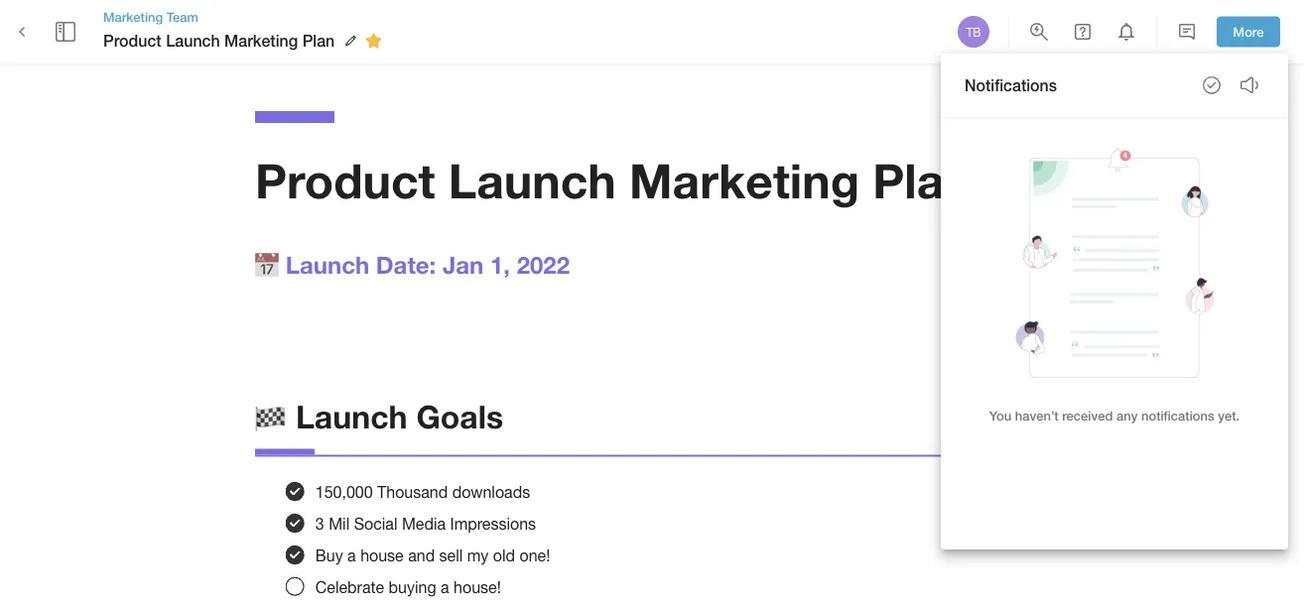 Task type: vqa. For each thing, say whether or not it's contained in the screenshot.
2024 Tax Documents now
no



Task type: describe. For each thing, give the bounding box(es) containing it.
my
[[467, 546, 489, 565]]

house
[[360, 546, 404, 565]]

house!
[[454, 578, 501, 596]]

you haven't received any notifications yet.
[[989, 408, 1240, 423]]

and
[[408, 546, 435, 565]]

sell
[[439, 546, 463, 565]]

150,000
[[315, 483, 373, 501]]

haven't
[[1015, 408, 1059, 423]]

notifications
[[1141, 408, 1215, 423]]

buying
[[389, 578, 436, 596]]

yet.
[[1218, 408, 1240, 423]]

2022
[[517, 250, 570, 278]]

social
[[354, 515, 398, 533]]

celebrate buying a house!
[[315, 578, 501, 596]]

celebrate
[[315, 578, 384, 596]]

impressions
[[450, 515, 536, 533]]

1 vertical spatial plan
[[873, 151, 972, 208]]

old
[[493, 546, 515, 565]]

0 vertical spatial a
[[347, 546, 356, 565]]

1 vertical spatial product launch marketing plan
[[255, 151, 972, 208]]

media
[[402, 515, 446, 533]]

150,000 thousand downloads
[[315, 483, 530, 501]]

2 vertical spatial marketing
[[629, 151, 860, 208]]

one!
[[520, 546, 550, 565]]

remove favorite image
[[362, 29, 385, 53]]

goals
[[416, 398, 503, 436]]

tb button
[[955, 13, 993, 51]]

📅
[[255, 250, 279, 278]]

launch up 2022
[[448, 151, 616, 208]]

📅 launch date: jan 1, 2022
[[255, 250, 570, 278]]

0 vertical spatial product
[[103, 31, 161, 50]]

0 horizontal spatial marketing
[[103, 9, 163, 24]]

1 horizontal spatial a
[[441, 578, 449, 596]]

buy
[[315, 546, 343, 565]]



Task type: locate. For each thing, give the bounding box(es) containing it.
launch right 📅
[[286, 250, 369, 278]]

product launch marketing plan
[[103, 31, 335, 50], [255, 151, 972, 208]]

a
[[347, 546, 356, 565], [441, 578, 449, 596]]

launch down team
[[166, 31, 220, 50]]

buy a house and sell my old one!
[[315, 546, 550, 565]]

0 horizontal spatial product
[[103, 31, 161, 50]]

marketing team
[[103, 9, 198, 24]]

3
[[315, 515, 324, 533]]

any
[[1117, 408, 1138, 423]]

jan
[[443, 250, 484, 278]]

product
[[103, 31, 161, 50], [255, 151, 435, 208]]

1 vertical spatial product
[[255, 151, 435, 208]]

0 horizontal spatial plan
[[302, 31, 335, 50]]

launch up 150,000
[[296, 398, 407, 436]]

plan
[[302, 31, 335, 50], [873, 151, 972, 208]]

0 vertical spatial marketing
[[103, 9, 163, 24]]

more button
[[1217, 17, 1280, 47]]

you
[[989, 408, 1012, 423]]

2 horizontal spatial marketing
[[629, 151, 860, 208]]

0 vertical spatial product launch marketing plan
[[103, 31, 335, 50]]

1,
[[490, 250, 510, 278]]

1 horizontal spatial product
[[255, 151, 435, 208]]

notifications
[[965, 76, 1057, 95]]

marketing team link
[[103, 8, 388, 26]]

tb
[[966, 25, 981, 39]]

team
[[167, 9, 198, 24]]

1 vertical spatial a
[[441, 578, 449, 596]]

🏁 launch goals
[[255, 398, 503, 436]]

thousand
[[377, 483, 448, 501]]

launch
[[166, 31, 220, 50], [448, 151, 616, 208], [286, 250, 369, 278], [296, 398, 407, 436]]

a right 'buy'
[[347, 546, 356, 565]]

received
[[1062, 408, 1113, 423]]

0 horizontal spatial a
[[347, 546, 356, 565]]

marketing
[[103, 9, 163, 24], [224, 31, 298, 50], [629, 151, 860, 208]]

a down sell on the bottom left of the page
[[441, 578, 449, 596]]

more
[[1233, 24, 1264, 39]]

date:
[[376, 250, 436, 278]]

1 horizontal spatial marketing
[[224, 31, 298, 50]]

1 horizontal spatial plan
[[873, 151, 972, 208]]

3 mil social media impressions
[[315, 515, 536, 533]]

🏁
[[255, 398, 287, 436]]

mil
[[329, 515, 350, 533]]

0 vertical spatial plan
[[302, 31, 335, 50]]

downloads
[[452, 483, 530, 501]]

1 vertical spatial marketing
[[224, 31, 298, 50]]



